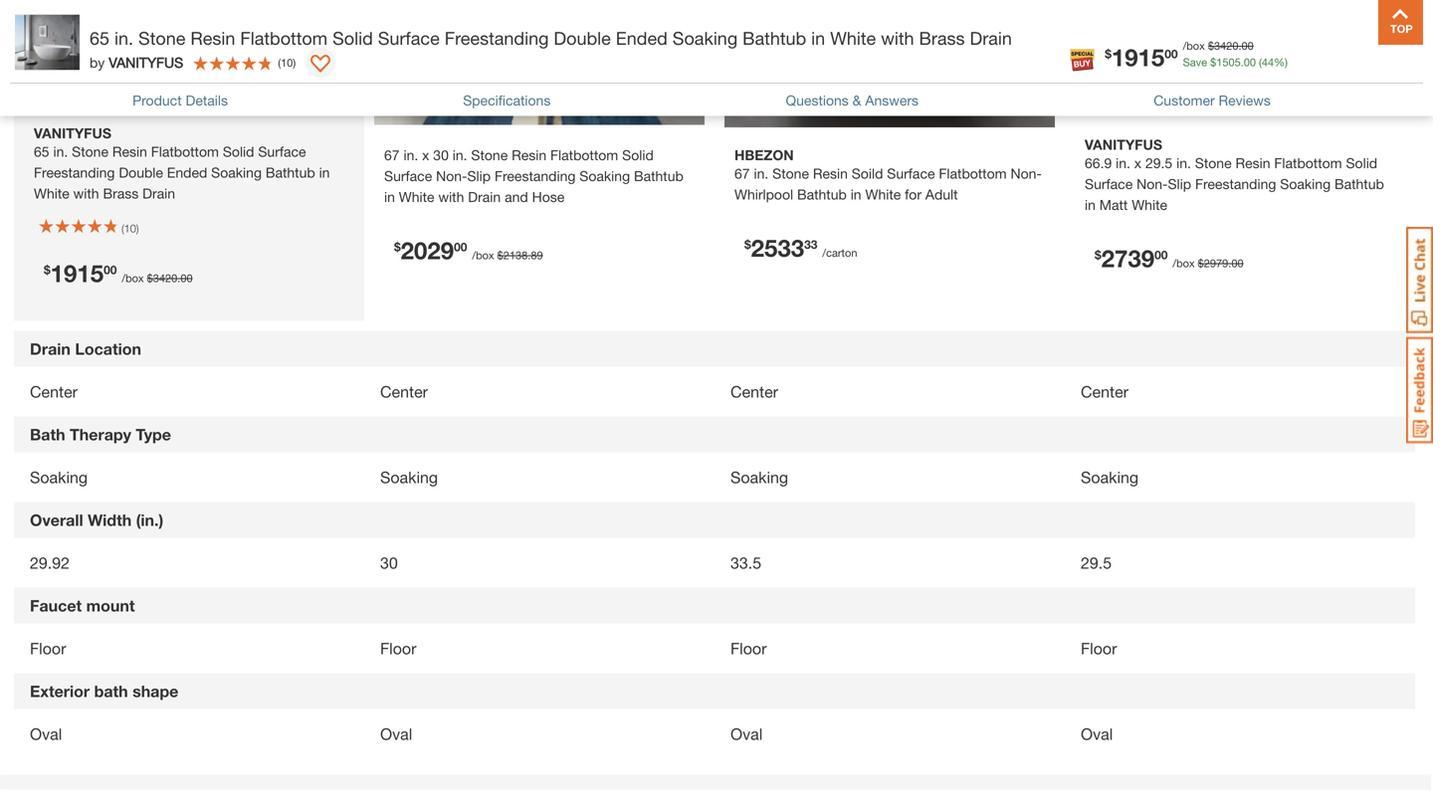 Task type: locate. For each thing, give the bounding box(es) containing it.
2 horizontal spatial non-
[[1137, 176, 1168, 192]]

surface inside vanityfus 66.9 in. x 29.5 in. stone resin flatbottom solid surface non-slip freestanding soaking bathtub in matt white
[[1085, 176, 1133, 192]]

0 vertical spatial 30
[[433, 147, 449, 163]]

0 horizontal spatial slip
[[467, 168, 491, 184]]

0 horizontal spatial 30
[[380, 553, 398, 572]]

1915 up drain location at the left top of page
[[50, 259, 104, 287]]

1 horizontal spatial )
[[293, 56, 296, 69]]

1 vertical spatial vanityfus
[[1085, 136, 1162, 153]]

1 horizontal spatial 30
[[433, 147, 449, 163]]

in left matt
[[1085, 197, 1096, 213]]

vanityfus up product
[[109, 54, 183, 71]]

1 horizontal spatial slip
[[1168, 176, 1191, 192]]

/box inside $ 2029 00 /box $ 2138 . 89
[[472, 249, 494, 262]]

/box for 2739
[[1173, 257, 1195, 270]]

2739
[[1101, 244, 1155, 272]]

0 horizontal spatial x
[[422, 147, 429, 163]]

stone up and
[[471, 147, 508, 163]]

0 horizontal spatial 3420
[[153, 272, 177, 285]]

ended
[[616, 27, 668, 49]]

vanityfus
[[109, 54, 183, 71], [1085, 136, 1162, 153]]

0 vertical spatial 1915
[[1112, 43, 1165, 71]]

vanityfus up 66.9
[[1085, 136, 1162, 153]]

0 horizontal spatial )
[[136, 222, 139, 235]]

) up $ 1915 00 /box $ 3420 . 00
[[136, 222, 139, 235]]

30
[[433, 147, 449, 163], [380, 553, 398, 572]]

drain
[[970, 27, 1012, 49], [468, 189, 501, 205], [30, 339, 71, 358]]

in. down the customer
[[1176, 155, 1191, 171]]

/box up save
[[1183, 39, 1205, 52]]

/box left "2138"
[[472, 249, 494, 262]]

bathtub inside hbezon 67 in. stone resin soild surface flatbottom non- whirlpool bathtub in white for adult
[[797, 186, 847, 203]]

width
[[88, 510, 132, 529]]

stone down customer reviews
[[1195, 155, 1232, 171]]

2 horizontal spatial solid
[[1346, 155, 1378, 171]]

flatbottom inside vanityfus 66.9 in. x 29.5 in. stone resin flatbottom solid surface non-slip freestanding soaking bathtub in matt white
[[1274, 155, 1342, 171]]

67 inside hbezon 67 in. stone resin soild surface flatbottom non- whirlpool bathtub in white for adult
[[735, 165, 750, 182]]

0 vertical spatial ( 10 )
[[278, 56, 296, 69]]

resin inside hbezon 67 in. stone resin soild surface flatbottom non- whirlpool bathtub in white for adult
[[813, 165, 848, 182]]

0 horizontal spatial vanityfus
[[109, 54, 183, 71]]

. inside $ 1915 00 /box $ 3420 . 00
[[177, 272, 180, 285]]

white inside vanityfus 66.9 in. x 29.5 in. stone resin flatbottom solid surface non-slip freestanding soaking bathtub in matt white
[[1132, 197, 1167, 213]]

. for 2029
[[528, 249, 531, 262]]

1 vertical spatial 10
[[124, 222, 136, 235]]

/box inside $ 1915 00 /box $ 3420 . 00
[[122, 272, 144, 285]]

in. right 66.9
[[1116, 155, 1131, 171]]

$ 2533 33 /carton
[[744, 233, 857, 262]]

whirlpool
[[735, 186, 793, 203]]

questions
[[786, 92, 849, 108]]

2 vertical spatial drain
[[30, 339, 71, 358]]

stone inside vanityfus 66.9 in. x 29.5 in. stone resin flatbottom solid surface non-slip freestanding soaking bathtub in matt white
[[1195, 155, 1232, 171]]

0 horizontal spatial 1915
[[50, 259, 104, 287]]

30 inside 67 in. x 30 in. stone resin flatbottom solid surface non-slip freestanding soaking bathtub in white with drain and hose
[[433, 147, 449, 163]]

( inside /box $ 3420 . 00 save $ 1505 . 00 ( 44 %)
[[1259, 56, 1262, 69]]

flatbottom
[[240, 27, 328, 49], [550, 147, 618, 163], [1274, 155, 1342, 171]]

top button
[[1378, 0, 1423, 45]]

0 horizontal spatial 10
[[124, 222, 136, 235]]

solid inside 67 in. x 30 in. stone resin flatbottom solid surface non-slip freestanding soaking bathtub in white with drain and hose
[[622, 147, 654, 163]]

matt
[[1100, 197, 1128, 213]]

floor
[[30, 639, 66, 658], [380, 639, 416, 658], [731, 639, 767, 658], [1081, 639, 1117, 658]]

customer reviews button
[[1154, 90, 1271, 111], [1154, 90, 1271, 111]]

1 floor from the left
[[30, 639, 66, 658]]

) left display 'icon' in the top left of the page
[[293, 56, 296, 69]]

stone inside 67 in. x 30 in. stone resin flatbottom solid surface non-slip freestanding soaking bathtub in white with drain and hose
[[471, 147, 508, 163]]

specifications button
[[463, 90, 551, 111], [463, 90, 551, 111]]

0 vertical spatial 67
[[384, 147, 400, 163]]

freestanding up 2979
[[1195, 176, 1276, 192]]

3 floor from the left
[[731, 639, 767, 658]]

0 horizontal spatial non-
[[436, 168, 467, 184]]

by vanityfus
[[90, 54, 183, 71]]

1 horizontal spatial 67
[[735, 165, 750, 182]]

1 oval from the left
[[30, 724, 62, 743]]

2 oval from the left
[[380, 724, 412, 743]]

non- up $ 2739 00 /box $ 2979 . 00
[[1137, 176, 1168, 192]]

1 horizontal spatial 10
[[281, 56, 293, 69]]

1 center from the left
[[30, 382, 78, 401]]

answers
[[865, 92, 919, 108]]

bath
[[30, 425, 65, 444]]

drain left location
[[30, 339, 71, 358]]

2 horizontal spatial flatbottom
[[1274, 155, 1342, 171]]

surface
[[378, 27, 440, 49], [384, 168, 432, 184], [1085, 176, 1133, 192]]

non-
[[1011, 165, 1042, 182], [436, 168, 467, 184], [1137, 176, 1168, 192]]

product details button
[[132, 90, 228, 111], [132, 90, 228, 111]]

(
[[1259, 56, 1262, 69], [278, 56, 281, 69], [121, 222, 124, 235]]

in down soild
[[851, 186, 861, 203]]

0 horizontal spatial drain
[[30, 339, 71, 358]]

in up $ 2029 00 /box $ 2138 . 89
[[384, 189, 395, 205]]

questions & answers button
[[786, 90, 919, 111], [786, 90, 919, 111]]

/box up location
[[122, 272, 144, 285]]

1 vertical spatial 1915
[[50, 259, 104, 287]]

surface inside 67 in. x 30 in. stone resin flatbottom solid surface non-slip freestanding soaking bathtub in white with drain and hose
[[384, 168, 432, 184]]

$ inside $ 2533 33 /carton
[[744, 237, 751, 251]]

product details
[[132, 92, 228, 108]]

2138
[[503, 249, 528, 262]]

1915 left save
[[1112, 43, 1165, 71]]

with up $ 2029 00 /box $ 2138 . 89
[[438, 189, 464, 205]]

0 horizontal spatial (
[[121, 222, 124, 235]]

/box left 2979
[[1173, 257, 1195, 270]]

1 vertical spatial drain
[[468, 189, 501, 205]]

1 horizontal spatial drain
[[468, 189, 501, 205]]

/box $ 3420 . 00 save $ 1505 . 00 ( 44 %)
[[1183, 39, 1288, 69]]

non- inside hbezon 67 in. stone resin soild surface flatbottom non- whirlpool bathtub in white for adult
[[1011, 165, 1042, 182]]

( up $ 1915 00 /box $ 3420 . 00
[[121, 222, 124, 235]]

1 vertical spatial 29.5
[[1081, 553, 1112, 572]]

with
[[881, 27, 914, 49], [438, 189, 464, 205]]

2979
[[1204, 257, 1228, 270]]

soaking
[[673, 27, 738, 49], [580, 168, 630, 184], [1280, 176, 1331, 192], [30, 468, 88, 487], [380, 468, 438, 487], [731, 468, 788, 487], [1081, 468, 1139, 487]]

0 vertical spatial )
[[293, 56, 296, 69]]

reviews
[[1219, 92, 1271, 108]]

1 vertical spatial 30
[[380, 553, 398, 572]]

1 horizontal spatial solid
[[622, 147, 654, 163]]

vanityfus 66.9 in. x 29.5 in. stone resin flatbottom solid surface non-slip freestanding soaking bathtub in matt white
[[1085, 136, 1384, 213]]

1 horizontal spatial (
[[278, 56, 281, 69]]

66.9
[[1085, 155, 1112, 171]]

( 10 )
[[278, 56, 296, 69], [121, 222, 139, 235]]

( 10 ) left display 'icon' in the top left of the page
[[278, 56, 296, 69]]

1915 for $ 1915 00
[[1112, 43, 1165, 71]]

non- inside 67 in. x 30 in. stone resin flatbottom solid surface non-slip freestanding soaking bathtub in white with drain and hose
[[436, 168, 467, 184]]

solid inside vanityfus 66.9 in. x 29.5 in. stone resin flatbottom solid surface non-slip freestanding soaking bathtub in matt white
[[1346, 155, 1378, 171]]

4 floor from the left
[[1081, 639, 1117, 658]]

x inside 67 in. x 30 in. stone resin flatbottom solid surface non-slip freestanding soaking bathtub in white with drain and hose
[[422, 147, 429, 163]]

shape
[[132, 682, 178, 701]]

x right 66.9
[[1134, 155, 1142, 171]]

( left %)
[[1259, 56, 1262, 69]]

and
[[505, 189, 528, 205]]

0 vertical spatial with
[[881, 27, 914, 49]]

in inside vanityfus 66.9 in. x 29.5 in. stone resin flatbottom solid surface non-slip freestanding soaking bathtub in matt white
[[1085, 197, 1096, 213]]

resin down "reviews"
[[1236, 155, 1270, 171]]

white up 2029
[[399, 189, 435, 205]]

/box inside $ 2739 00 /box $ 2979 . 00
[[1173, 257, 1195, 270]]

with inside 67 in. x 30 in. stone resin flatbottom solid surface non-slip freestanding soaking bathtub in white with drain and hose
[[438, 189, 464, 205]]

/box for 1915
[[122, 272, 144, 285]]

slip up $ 2739 00 /box $ 2979 . 00
[[1168, 176, 1191, 192]]

vanityfus inside vanityfus 66.9 in. x 29.5 in. stone resin flatbottom solid surface non-slip freestanding soaking bathtub in matt white
[[1085, 136, 1162, 153]]

exterior
[[30, 682, 90, 701]]

x up 2029
[[422, 147, 429, 163]]

drain inside 67 in. x 30 in. stone resin flatbottom solid surface non-slip freestanding soaking bathtub in white with drain and hose
[[468, 189, 501, 205]]

29.5
[[1145, 155, 1173, 171], [1081, 553, 1112, 572]]

resin up and
[[512, 147, 547, 163]]

bathtub
[[743, 27, 806, 49], [634, 168, 684, 184], [1335, 176, 1384, 192], [797, 186, 847, 203]]

$ 2739 00 /box $ 2979 . 00
[[1095, 244, 1244, 272]]

1 horizontal spatial non-
[[1011, 165, 1042, 182]]

)
[[293, 56, 296, 69], [136, 222, 139, 235]]

slip inside 67 in. x 30 in. stone resin flatbottom solid surface non-slip freestanding soaking bathtub in white with drain and hose
[[467, 168, 491, 184]]

00
[[1242, 39, 1254, 52], [1165, 47, 1178, 61], [1244, 56, 1256, 69], [454, 240, 467, 254], [1155, 248, 1168, 262], [1231, 257, 1244, 270], [104, 263, 117, 276], [180, 272, 193, 285]]

stone inside hbezon 67 in. stone resin soild surface flatbottom non- whirlpool bathtub in white for adult
[[772, 165, 809, 182]]

hbezon 67 in. stone resin soild surface flatbottom non- whirlpool bathtub in white for adult
[[735, 147, 1042, 203]]

( 10 ) up $ 1915 00 /box $ 3420 . 00
[[121, 222, 139, 235]]

( left display 'icon' in the top left of the page
[[278, 56, 281, 69]]

3420
[[1214, 39, 1239, 52], [153, 272, 177, 285]]

center
[[30, 382, 78, 401], [380, 382, 428, 401], [731, 382, 778, 401], [1081, 382, 1129, 401]]

white down soild
[[865, 186, 901, 203]]

in. down hbezon
[[754, 165, 769, 182]]

1 horizontal spatial vanityfus
[[1085, 136, 1162, 153]]

resin left soild
[[813, 165, 848, 182]]

0 vertical spatial 10
[[281, 56, 293, 69]]

save
[[1183, 56, 1207, 69]]

1 vertical spatial ( 10 )
[[121, 222, 139, 235]]

with left brass
[[881, 27, 914, 49]]

67 in. stone resin soild surface flatbottom non-whirlpool bathtub in white for adult image
[[725, 0, 1055, 127]]

0 horizontal spatial 29.5
[[1081, 553, 1112, 572]]

0 horizontal spatial 67
[[384, 147, 400, 163]]

drain right brass
[[970, 27, 1012, 49]]

10 up $ 1915 00 /box $ 3420 . 00
[[124, 222, 136, 235]]

0 horizontal spatial with
[[438, 189, 464, 205]]

/box inside /box $ 3420 . 00 save $ 1505 . 00 ( 44 %)
[[1183, 39, 1205, 52]]

1 vertical spatial with
[[438, 189, 464, 205]]

white right matt
[[1132, 197, 1167, 213]]

questions & answers
[[786, 92, 919, 108]]

in.
[[114, 27, 133, 49], [404, 147, 418, 163], [453, 147, 467, 163], [1116, 155, 1131, 171], [1176, 155, 1191, 171], [754, 165, 769, 182]]

stone down hbezon
[[772, 165, 809, 182]]

non- up $ 2029 00 /box $ 2138 . 89
[[436, 168, 467, 184]]

. for 2739
[[1228, 257, 1231, 270]]

freestanding up hose
[[495, 168, 576, 184]]

stone
[[138, 27, 185, 49], [471, 147, 508, 163], [1195, 155, 1232, 171], [772, 165, 809, 182]]

1 vertical spatial 3420
[[153, 272, 177, 285]]

/box
[[1183, 39, 1205, 52], [472, 249, 494, 262], [1173, 257, 1195, 270], [122, 272, 144, 285]]

bath therapy type
[[30, 425, 171, 444]]

by
[[90, 54, 105, 71]]

x
[[422, 147, 429, 163], [1134, 155, 1142, 171]]

location
[[75, 339, 141, 358]]

resin
[[190, 27, 235, 49], [512, 147, 547, 163], [1236, 155, 1270, 171], [813, 165, 848, 182]]

1 horizontal spatial 1915
[[1112, 43, 1165, 71]]

1 horizontal spatial flatbottom
[[550, 147, 618, 163]]

.
[[1239, 39, 1242, 52], [1241, 56, 1244, 69], [528, 249, 531, 262], [1228, 257, 1231, 270], [177, 272, 180, 285]]

2 floor from the left
[[380, 639, 416, 658]]

1 vertical spatial 67
[[735, 165, 750, 182]]

non- left 66.9
[[1011, 165, 1042, 182]]

in
[[811, 27, 825, 49], [851, 186, 861, 203], [384, 189, 395, 205], [1085, 197, 1096, 213]]

67 in. x 30 in. stone resin flatbottom solid surface non-slip freestanding soaking bathtub in white with drain and hose image
[[374, 0, 705, 125]]

slip up $ 2029 00 /box $ 2138 . 89
[[467, 168, 491, 184]]

drain left and
[[468, 189, 501, 205]]

. inside $ 2739 00 /box $ 2979 . 00
[[1228, 257, 1231, 270]]

0 vertical spatial drain
[[970, 27, 1012, 49]]

solid
[[332, 27, 373, 49], [622, 147, 654, 163], [1346, 155, 1378, 171]]

in. inside hbezon 67 in. stone resin soild surface flatbottom non- whirlpool bathtub in white for adult
[[754, 165, 769, 182]]

10 left display 'icon' in the top left of the page
[[281, 56, 293, 69]]

double
[[554, 27, 611, 49]]

drain location
[[30, 339, 141, 358]]

67
[[384, 147, 400, 163], [735, 165, 750, 182]]

exterior bath shape
[[30, 682, 178, 701]]

0 vertical spatial 3420
[[1214, 39, 1239, 52]]

0 vertical spatial 29.5
[[1145, 155, 1173, 171]]

in. right '65'
[[114, 27, 133, 49]]

1 horizontal spatial x
[[1134, 155, 1142, 171]]

1 horizontal spatial 3420
[[1214, 39, 1239, 52]]

soild
[[852, 165, 883, 182]]

freestanding
[[445, 27, 549, 49], [495, 168, 576, 184], [1195, 176, 1276, 192]]

1 horizontal spatial 29.5
[[1145, 155, 1173, 171]]

slip
[[467, 168, 491, 184], [1168, 176, 1191, 192]]

bathtub inside 67 in. x 30 in. stone resin flatbottom solid surface non-slip freestanding soaking bathtub in white with drain and hose
[[634, 168, 684, 184]]

white
[[830, 27, 876, 49], [865, 186, 901, 203], [399, 189, 435, 205], [1132, 197, 1167, 213]]

1915
[[1112, 43, 1165, 71], [50, 259, 104, 287]]

in inside 67 in. x 30 in. stone resin flatbottom solid surface non-slip freestanding soaking bathtub in white with drain and hose
[[384, 189, 395, 205]]

. inside $ 2029 00 /box $ 2138 . 89
[[528, 249, 531, 262]]

white up questions & answers
[[830, 27, 876, 49]]

slip inside vanityfus 66.9 in. x 29.5 in. stone resin flatbottom solid surface non-slip freestanding soaking bathtub in matt white
[[1168, 176, 1191, 192]]

67 inside 67 in. x 30 in. stone resin flatbottom solid surface non-slip freestanding soaking bathtub in white with drain and hose
[[384, 147, 400, 163]]

0 vertical spatial vanityfus
[[109, 54, 183, 71]]

1 vertical spatial )
[[136, 222, 139, 235]]

non- inside vanityfus 66.9 in. x 29.5 in. stone resin flatbottom solid surface non-slip freestanding soaking bathtub in matt white
[[1137, 176, 1168, 192]]

2 horizontal spatial (
[[1259, 56, 1262, 69]]

10
[[281, 56, 293, 69], [124, 222, 136, 235]]

$
[[1208, 39, 1214, 52], [1105, 47, 1112, 61], [1210, 56, 1216, 69], [744, 237, 751, 251], [394, 240, 401, 254], [1095, 248, 1101, 262], [497, 249, 503, 262], [1198, 257, 1204, 270], [44, 263, 50, 276], [147, 272, 153, 285]]

0 horizontal spatial solid
[[332, 27, 373, 49]]

flatbottom inside 67 in. x 30 in. stone resin flatbottom solid surface non-slip freestanding soaking bathtub in white with drain and hose
[[550, 147, 618, 163]]



Task type: describe. For each thing, give the bounding box(es) containing it.
freestanding inside 67 in. x 30 in. stone resin flatbottom solid surface non-slip freestanding soaking bathtub in white with drain and hose
[[495, 168, 576, 184]]

therapy
[[70, 425, 131, 444]]

resin inside vanityfus 66.9 in. x 29.5 in. stone resin flatbottom solid surface non-slip freestanding soaking bathtub in matt white
[[1236, 155, 1270, 171]]

00 inside $ 2029 00 /box $ 2138 . 89
[[454, 240, 467, 254]]

2533
[[751, 233, 804, 262]]

66.9 in. x 29.5 in. stone resin flatbottom solid surface non-slip freestanding soaking bathtub in matt white image
[[1075, 0, 1405, 117]]

1505
[[1216, 56, 1241, 69]]

customer reviews
[[1154, 92, 1271, 108]]

customer
[[1154, 92, 1215, 108]]

details
[[186, 92, 228, 108]]

in. down specifications
[[453, 147, 467, 163]]

product
[[132, 92, 182, 108]]

for
[[905, 186, 922, 203]]

resin inside 67 in. x 30 in. stone resin flatbottom solid surface non-slip freestanding soaking bathtub in white with drain and hose
[[512, 147, 547, 163]]

live chat image
[[1406, 227, 1433, 333]]

44
[[1262, 56, 1274, 69]]

adult
[[925, 186, 958, 203]]

29.92
[[30, 553, 70, 572]]

&
[[853, 92, 861, 108]]

bath
[[94, 682, 128, 701]]

in up questions
[[811, 27, 825, 49]]

2 horizontal spatial drain
[[970, 27, 1012, 49]]

(in.)
[[136, 510, 163, 529]]

bathtub inside vanityfus 66.9 in. x 29.5 in. stone resin flatbottom solid surface non-slip freestanding soaking bathtub in matt white
[[1335, 176, 1384, 192]]

in inside hbezon 67 in. stone resin soild surface flatbottom non- whirlpool bathtub in white for adult
[[851, 186, 861, 203]]

1915 for $ 1915 00 /box $ 3420 . 00
[[50, 259, 104, 287]]

white inside hbezon 67 in. stone resin soild surface flatbottom non- whirlpool bathtub in white for adult
[[865, 186, 901, 203]]

stone up by vanityfus
[[138, 27, 185, 49]]

/box for 2029
[[472, 249, 494, 262]]

x inside vanityfus 66.9 in. x 29.5 in. stone resin flatbottom solid surface non-slip freestanding soaking bathtub in matt white
[[1134, 155, 1142, 171]]

specifications
[[463, 92, 551, 108]]

3420 inside /box $ 3420 . 00 save $ 1505 . 00 ( 44 %)
[[1214, 39, 1239, 52]]

33.5
[[731, 553, 762, 572]]

3420 inside $ 1915 00 /box $ 3420 . 00
[[153, 272, 177, 285]]

%)
[[1274, 56, 1288, 69]]

soaking inside vanityfus 66.9 in. x 29.5 in. stone resin flatbottom solid surface non-slip freestanding soaking bathtub in matt white
[[1280, 176, 1331, 192]]

4 oval from the left
[[1081, 724, 1113, 743]]

mount
[[86, 596, 135, 615]]

hbezon
[[735, 147, 794, 163]]

65 in. stone resin flatbottom solid surface freestanding double ended soaking bathtub in white with brass drain
[[90, 27, 1012, 49]]

/carton
[[822, 246, 857, 259]]

4 center from the left
[[1081, 382, 1129, 401]]

67 in. x 30 in. stone resin flatbottom solid surface non-slip freestanding soaking bathtub in white with drain and hose link
[[384, 147, 684, 205]]

brass
[[919, 27, 965, 49]]

$ 1915 00
[[1105, 43, 1178, 71]]

faucet mount
[[30, 596, 135, 615]]

hose
[[532, 189, 565, 205]]

3 center from the left
[[731, 382, 778, 401]]

white inside 67 in. x 30 in. stone resin flatbottom solid surface non-slip freestanding soaking bathtub in white with drain and hose
[[399, 189, 435, 205]]

$ 1915 00 /box $ 3420 . 00
[[44, 259, 193, 287]]

65
[[90, 27, 110, 49]]

in. up 2029
[[404, 147, 418, 163]]

29.5 inside vanityfus 66.9 in. x 29.5 in. stone resin flatbottom solid surface non-slip freestanding soaking bathtub in matt white
[[1145, 155, 1173, 171]]

00 inside $ 1915 00
[[1165, 47, 1178, 61]]

freestanding inside vanityfus 66.9 in. x 29.5 in. stone resin flatbottom solid surface non-slip freestanding soaking bathtub in matt white
[[1195, 176, 1276, 192]]

33
[[804, 237, 818, 251]]

product image image
[[15, 10, 80, 75]]

$ 2029 00 /box $ 2138 . 89
[[394, 236, 543, 264]]

type
[[136, 425, 171, 444]]

1 horizontal spatial with
[[881, 27, 914, 49]]

overall
[[30, 510, 83, 529]]

. for 1915
[[177, 272, 180, 285]]

feedback link image
[[1406, 336, 1433, 444]]

2029
[[401, 236, 454, 264]]

1 horizontal spatial ( 10 )
[[278, 56, 296, 69]]

$ inside $ 1915 00
[[1105, 47, 1112, 61]]

overall width (in.)
[[30, 510, 163, 529]]

0 horizontal spatial flatbottom
[[240, 27, 328, 49]]

2 center from the left
[[380, 382, 428, 401]]

freestanding up specifications
[[445, 27, 549, 49]]

faucet
[[30, 596, 82, 615]]

89
[[531, 249, 543, 262]]

resin up details
[[190, 27, 235, 49]]

3 oval from the left
[[731, 724, 763, 743]]

67 in. x 30 in. stone resin flatbottom solid surface non-slip freestanding soaking bathtub in white with drain and hose
[[384, 147, 684, 205]]

0 horizontal spatial ( 10 )
[[121, 222, 139, 235]]

soaking inside 67 in. x 30 in. stone resin flatbottom solid surface non-slip freestanding soaking bathtub in white with drain and hose
[[580, 168, 630, 184]]

display image
[[311, 55, 331, 75]]

surface flatbottom
[[887, 165, 1007, 182]]



Task type: vqa. For each thing, say whether or not it's contained in the screenshot.


